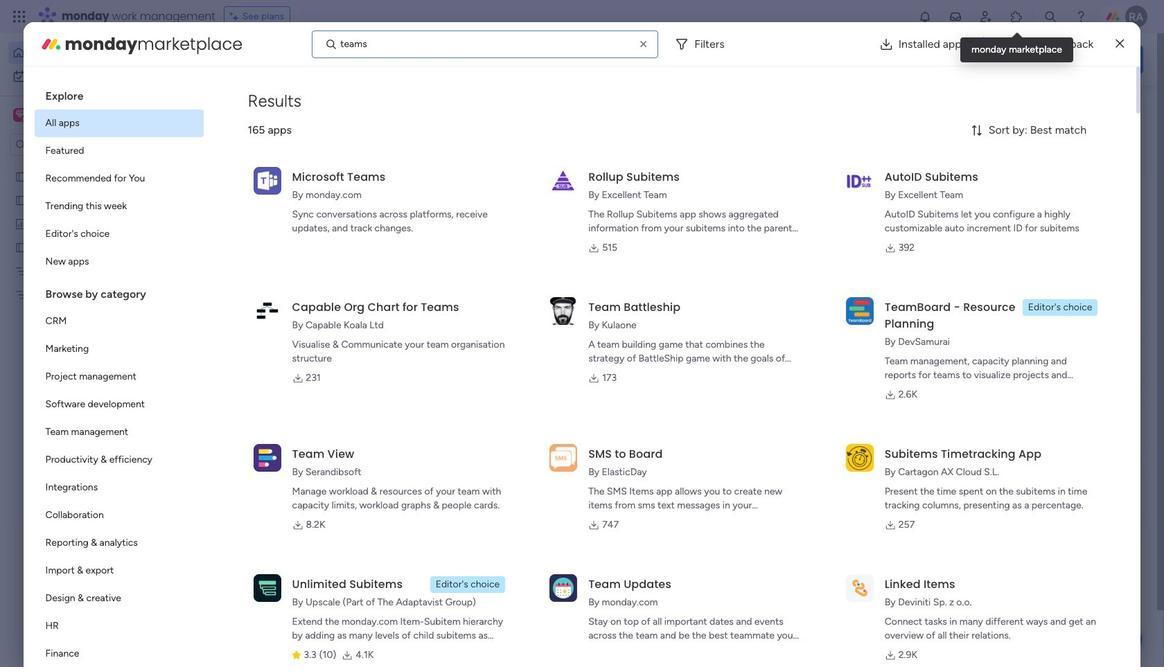 Task type: describe. For each thing, give the bounding box(es) containing it.
1 public board image from the top
[[15, 170, 28, 183]]

1 workspace image from the left
[[13, 107, 27, 123]]

getting started element
[[936, 331, 1144, 386]]

templates image image
[[948, 105, 1131, 200]]

0 horizontal spatial monday marketplace image
[[40, 33, 62, 55]]

help center element
[[936, 398, 1144, 453]]

2 workspace image from the left
[[15, 107, 25, 123]]

1 horizontal spatial component image
[[280, 631, 292, 643]]

update feed image
[[949, 10, 963, 24]]

public board image
[[15, 193, 28, 207]]

dapulse x slim image
[[1116, 36, 1125, 52]]

select product image
[[12, 10, 26, 24]]

quick search results list box
[[214, 130, 903, 483]]

component image inside quick search results list box
[[232, 445, 244, 457]]

workspace selection element
[[13, 107, 116, 125]]



Task type: locate. For each thing, give the bounding box(es) containing it.
help image
[[1074, 10, 1088, 24]]

component image
[[232, 445, 244, 457], [280, 631, 292, 643]]

heading
[[34, 78, 204, 110], [34, 276, 204, 308]]

1 horizontal spatial monday marketplace image
[[1010, 10, 1024, 24]]

notifications image
[[919, 10, 932, 24]]

list box
[[34, 78, 204, 668], [0, 162, 177, 493]]

0 vertical spatial monday marketplace image
[[1010, 10, 1024, 24]]

0 vertical spatial heading
[[34, 78, 204, 110]]

monday marketplace image
[[1010, 10, 1024, 24], [40, 33, 62, 55]]

public board image up public board image
[[15, 170, 28, 183]]

0 vertical spatial public board image
[[15, 170, 28, 183]]

workspace image
[[13, 107, 27, 123], [15, 107, 25, 123]]

1 heading from the top
[[34, 78, 204, 110]]

public board image
[[15, 170, 28, 183], [15, 241, 28, 254]]

0 horizontal spatial component image
[[232, 445, 244, 457]]

1 vertical spatial monday marketplace image
[[40, 33, 62, 55]]

2 public board image from the top
[[15, 241, 28, 254]]

search everything image
[[1044, 10, 1058, 24]]

app logo image
[[253, 167, 281, 195], [550, 167, 578, 195], [846, 167, 874, 195], [253, 297, 281, 325], [550, 297, 578, 325], [846, 297, 874, 325], [253, 444, 281, 472], [550, 444, 578, 472], [846, 444, 874, 472], [253, 575, 281, 602], [550, 575, 578, 602], [846, 575, 874, 602]]

0 vertical spatial component image
[[232, 445, 244, 457]]

option
[[8, 42, 168, 64], [8, 65, 168, 87], [34, 110, 204, 137], [34, 137, 204, 165], [0, 164, 177, 167], [34, 165, 204, 193], [34, 193, 204, 220], [34, 220, 204, 248], [34, 248, 204, 276], [34, 308, 204, 336], [34, 336, 204, 363], [34, 363, 204, 391], [34, 391, 204, 419], [34, 419, 204, 446], [34, 446, 204, 474], [34, 474, 204, 502], [34, 502, 204, 530], [34, 530, 204, 557], [34, 557, 204, 585], [34, 585, 204, 613], [34, 613, 204, 641], [34, 641, 204, 668]]

v2 bolt switch image
[[1055, 52, 1063, 67]]

public board image down public dashboard icon
[[15, 241, 28, 254]]

invite members image
[[980, 10, 993, 24]]

1 vertical spatial heading
[[34, 276, 204, 308]]

ruby anderson image
[[1126, 6, 1148, 28]]

2 heading from the top
[[34, 276, 204, 308]]

public dashboard image
[[15, 217, 28, 230]]

1 vertical spatial public board image
[[15, 241, 28, 254]]

Search in workspace field
[[29, 137, 116, 153]]

1 vertical spatial component image
[[280, 631, 292, 643]]

see plans image
[[230, 9, 242, 24]]

v2 user feedback image
[[947, 51, 958, 67]]

contact sales element
[[936, 464, 1144, 520]]



Task type: vqa. For each thing, say whether or not it's contained in the screenshot.
the Filter dashboard by text search field
no



